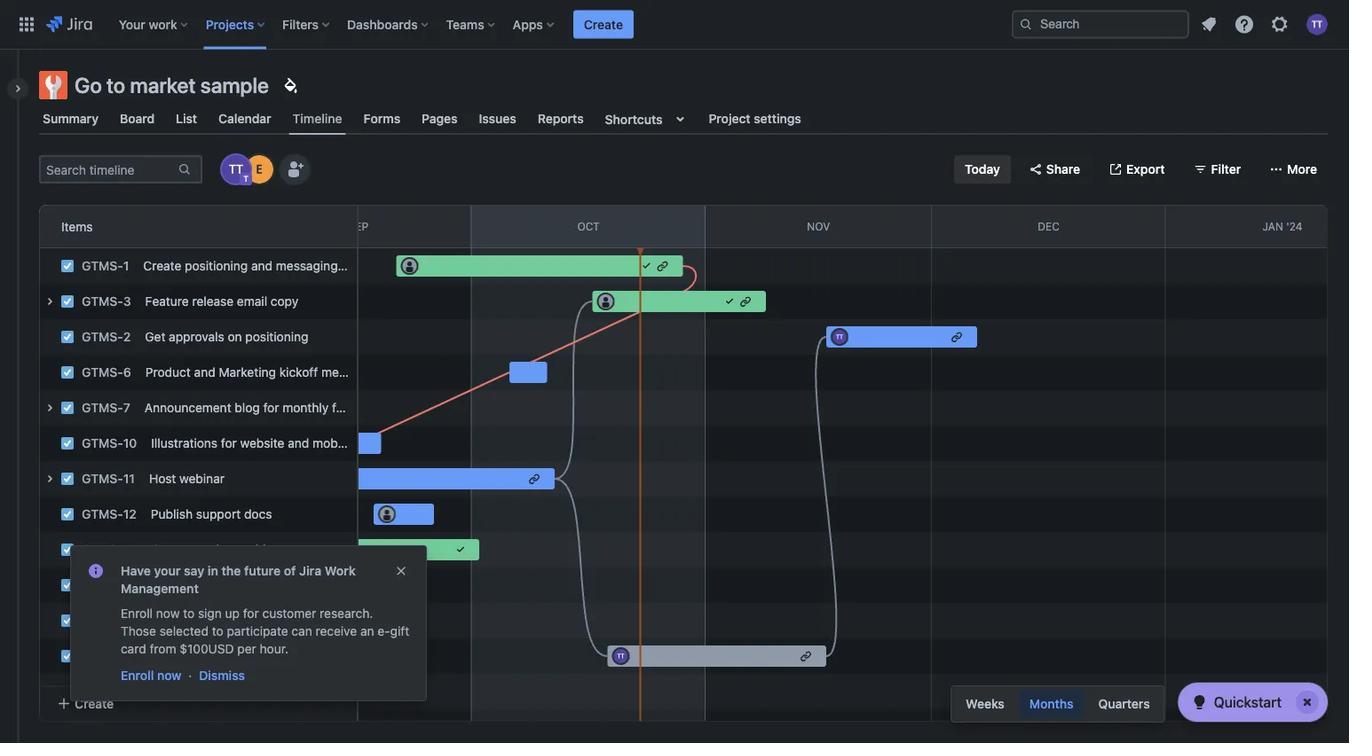 Task type: vqa. For each thing, say whether or not it's contained in the screenshot.
topmost the blocked
no



Task type: describe. For each thing, give the bounding box(es) containing it.
get approvals on positioning
[[145, 330, 308, 344]]

sidebar navigation image
[[0, 71, 39, 107]]

mobile
[[312, 436, 351, 451]]

terry turtle image
[[222, 155, 250, 184]]

calendar
[[218, 111, 271, 126]]

create up feature
[[143, 259, 181, 273]]

more button
[[1259, 155, 1328, 184]]

dec
[[1038, 220, 1060, 233]]

projects
[[206, 17, 254, 32]]

enroll now
[[121, 669, 181, 683]]

announcement
[[144, 401, 231, 415]]

market
[[130, 73, 196, 98]]

gtms- for 21
[[82, 720, 123, 735]]

conduct
[[151, 614, 200, 628]]

shortcuts button
[[601, 103, 695, 135]]

share
[[1046, 162, 1080, 177]]

for right documentation
[[286, 720, 302, 735]]

gtms- for 15
[[82, 614, 123, 628]]

create product guides
[[151, 543, 279, 557]]

gtms-16 link
[[82, 649, 137, 664]]

list link
[[172, 103, 201, 135]]

task image for gtms-10
[[60, 437, 75, 451]]

projects button
[[200, 10, 272, 39]]

primary element
[[11, 0, 1012, 49]]

create button inside primary element
[[573, 10, 634, 39]]

blog
[[235, 401, 260, 415]]

search image
[[1019, 17, 1033, 32]]

your
[[154, 564, 181, 579]]

gtms-6 link
[[82, 365, 131, 380]]

task image for gtms-14
[[60, 579, 75, 593]]

banner containing your work
[[0, 0, 1349, 50]]

gtms-1
[[82, 259, 129, 273]]

your work button
[[113, 10, 195, 39]]

15
[[123, 614, 137, 628]]

card
[[121, 642, 146, 657]]

task image for gtms-15
[[60, 614, 75, 628]]

gtms-7
[[82, 401, 130, 415]]

jan
[[1263, 220, 1283, 233]]

task image for gtms-12
[[60, 508, 75, 522]]

gtms- for 11
[[82, 472, 123, 486]]

forms
[[364, 111, 400, 126]]

approvals
[[169, 330, 224, 344]]

gtms-3
[[82, 294, 131, 309]]

pages link
[[418, 103, 461, 135]]

gtms-15 link
[[82, 614, 137, 628]]

get
[[145, 330, 165, 344]]

gtms-10
[[82, 436, 137, 451]]

guides
[[241, 543, 279, 557]]

new
[[151, 578, 177, 593]]

monthly
[[282, 401, 329, 415]]

ad
[[196, 649, 211, 664]]

in
[[208, 564, 218, 579]]

task image for gtms-2
[[60, 330, 75, 344]]

for right blog
[[263, 401, 279, 415]]

conduct user interviews for feedback
[[151, 614, 366, 628]]

for left "new"
[[341, 259, 357, 273]]

enroll now to sign up for customer research. those selected to participate can receive an e-gift card from $100usd per hour.
[[121, 607, 409, 657]]

update
[[349, 720, 389, 735]]

info image
[[85, 561, 107, 582]]

$100usd
[[180, 642, 234, 657]]

feature release email copy
[[145, 294, 298, 309]]

meeting
[[321, 365, 368, 380]]

settings
[[754, 111, 801, 126]]

gtms-2 link
[[82, 330, 131, 344]]

per
[[237, 642, 256, 657]]

quickstart button
[[1178, 683, 1328, 723]]

have
[[121, 564, 151, 579]]

show child issues image for gtms-3
[[39, 291, 60, 312]]

gtms- for 3
[[82, 294, 123, 309]]

gtms-14 link
[[82, 578, 137, 593]]

sep
[[349, 220, 368, 233]]

quickstart
[[1214, 695, 1282, 711]]

Search timeline text field
[[41, 157, 176, 182]]

documentation
[[196, 720, 282, 735]]

update documentation for feature update
[[151, 720, 389, 735]]

sales
[[150, 685, 181, 699]]

appswitcher icon image
[[16, 14, 37, 35]]

your
[[119, 17, 145, 32]]

create up "your"
[[151, 543, 189, 557]]

1 vertical spatial and
[[194, 365, 215, 380]]

dismiss quickstart image
[[1293, 689, 1322, 717]]

16
[[123, 649, 137, 664]]

jan '24
[[1263, 220, 1303, 233]]

launch ad campaign
[[151, 649, 270, 664]]

0 horizontal spatial to
[[107, 73, 125, 98]]

0 vertical spatial kickoff
[[279, 365, 318, 380]]

1 vertical spatial kickoff
[[185, 685, 223, 699]]

task image for gtms-16
[[60, 650, 75, 664]]

now for enroll now
[[157, 669, 181, 683]]

weeks button
[[955, 691, 1015, 719]]

forms link
[[360, 103, 404, 135]]

selected
[[160, 624, 209, 639]]

say
[[184, 564, 204, 579]]

messaging
[[276, 259, 338, 273]]

gtms-11 link
[[82, 472, 135, 486]]

release
[[192, 294, 234, 309]]

gtms- for 7
[[82, 401, 123, 415]]

shortcuts
[[605, 112, 663, 126]]

gtms- for 6
[[82, 365, 123, 380]]

new feature naming
[[151, 578, 266, 593]]

now for enroll now to sign up for customer research. those selected to participate can receive an e-gift card from $100usd per hour.
[[156, 607, 180, 621]]

from
[[150, 642, 176, 657]]

dashboards button
[[342, 10, 435, 39]]

alert containing have your say in the future of jira work management
[[71, 547, 426, 701]]

hour.
[[260, 642, 289, 657]]

help image
[[1234, 14, 1255, 35]]

webinar
[[179, 472, 225, 486]]



Task type: locate. For each thing, give the bounding box(es) containing it.
12
[[123, 507, 137, 522]]

kickoff
[[279, 365, 318, 380], [185, 685, 223, 699]]

gtms- up gtms-7
[[82, 365, 123, 380]]

sign
[[198, 607, 222, 621]]

to
[[107, 73, 125, 98], [183, 607, 195, 621], [212, 624, 223, 639]]

positioning
[[185, 259, 248, 273], [245, 330, 308, 344]]

product and marketing kickoff meeting
[[145, 365, 368, 380]]

12 task image from the top
[[60, 685, 75, 699]]

2 task image from the top
[[60, 295, 75, 309]]

updates
[[376, 401, 422, 415]]

to up selected at the bottom left of the page
[[183, 607, 195, 621]]

gtms- down gtms-1 "link"
[[82, 294, 123, 309]]

filter
[[1211, 162, 1241, 177]]

your work
[[119, 17, 177, 32]]

create
[[584, 17, 623, 32], [143, 259, 181, 273], [151, 543, 189, 557], [75, 697, 114, 711]]

task image left gtms-1 "link"
[[60, 259, 75, 273]]

for left receive
[[293, 614, 309, 628]]

gtms- down gtms-11
[[82, 507, 123, 522]]

enroll up 17 at the left
[[121, 669, 154, 683]]

task image for gtms-13
[[60, 543, 75, 557]]

10 gtms- from the top
[[82, 578, 123, 593]]

positioning down copy
[[245, 330, 308, 344]]

gtms-1 link
[[82, 259, 129, 273]]

4 task image from the top
[[60, 366, 75, 380]]

10 task image from the top
[[60, 614, 75, 628]]

for left website
[[221, 436, 237, 451]]

your profile and settings image
[[1307, 14, 1328, 35]]

0 vertical spatial enroll
[[121, 607, 153, 621]]

board
[[120, 111, 155, 126]]

1 gtms- from the top
[[82, 259, 123, 273]]

go to market sample
[[75, 73, 269, 98]]

receive
[[316, 624, 357, 639]]

1
[[123, 259, 129, 273]]

task image
[[60, 259, 75, 273], [60, 295, 75, 309], [60, 330, 75, 344], [60, 366, 75, 380], [60, 437, 75, 451], [60, 472, 75, 486], [60, 508, 75, 522], [60, 543, 75, 557], [60, 579, 75, 593], [60, 614, 75, 628], [60, 650, 75, 664], [60, 685, 75, 699]]

task image left the gtms-2 at the top
[[60, 330, 75, 344]]

gtms-
[[82, 259, 123, 273], [82, 294, 123, 309], [82, 330, 123, 344], [82, 365, 123, 380], [82, 401, 123, 415], [82, 436, 123, 451], [82, 472, 123, 486], [82, 507, 123, 522], [82, 543, 123, 557], [82, 578, 123, 593], [82, 614, 123, 628], [82, 649, 123, 664], [82, 685, 123, 699], [82, 720, 123, 735]]

dismiss image
[[394, 565, 408, 579]]

0 vertical spatial positioning
[[185, 259, 248, 273]]

gtms-7 link
[[82, 401, 130, 415]]

task image left gtms-13
[[60, 543, 75, 557]]

2 enroll from the top
[[121, 669, 154, 683]]

feature right "new"
[[387, 259, 428, 273]]

update
[[151, 720, 193, 735]]

interviews
[[232, 614, 290, 628]]

export
[[1126, 162, 1165, 177]]

kickoff up monthly at the left bottom of the page
[[279, 365, 318, 380]]

8 task image from the top
[[60, 543, 75, 557]]

1 vertical spatial create button
[[46, 688, 351, 720]]

add people image
[[284, 159, 305, 180]]

work
[[325, 564, 356, 579]]

enroll inside button
[[121, 669, 154, 683]]

show child issues image left gtms-11 "link"
[[39, 469, 60, 490]]

show child issues image for gtms-17
[[39, 682, 60, 703]]

gtms-10 link
[[82, 436, 137, 451]]

notifications image
[[1198, 14, 1220, 35]]

show child issues image left 'gtms-3'
[[39, 291, 60, 312]]

gtms- up 'gtms-3'
[[82, 259, 123, 273]]

board link
[[116, 103, 158, 135]]

now inside "enroll now to sign up for customer research. those selected to participate can receive an e-gift card from $100usd per hour."
[[156, 607, 180, 621]]

and down approvals
[[194, 365, 215, 380]]

gtms- for 1
[[82, 259, 123, 273]]

feature up sign
[[180, 578, 221, 593]]

5 task image from the top
[[60, 437, 75, 451]]

gtms- up gtms-12 link
[[82, 472, 123, 486]]

0 horizontal spatial kickoff
[[185, 685, 223, 699]]

1 horizontal spatial and
[[251, 259, 273, 273]]

task image for gtms-1
[[60, 259, 75, 273]]

2 vertical spatial to
[[212, 624, 223, 639]]

0 vertical spatial to
[[107, 73, 125, 98]]

0 vertical spatial create button
[[573, 10, 634, 39]]

gtms- for 13
[[82, 543, 123, 557]]

launch
[[151, 649, 193, 664]]

12 gtms- from the top
[[82, 649, 123, 664]]

task image for gtms-11
[[60, 472, 75, 486]]

gtms-21
[[82, 720, 137, 735]]

task image
[[60, 401, 75, 415]]

show child issues image for gtms-11
[[39, 469, 60, 490]]

1 vertical spatial enroll
[[121, 669, 154, 683]]

timeline
[[293, 111, 342, 126]]

eloisefrancis23 image
[[245, 155, 273, 184]]

positioning up release
[[185, 259, 248, 273]]

3 task image from the top
[[60, 330, 75, 344]]

6 gtms- from the top
[[82, 436, 123, 451]]

export button
[[1098, 155, 1176, 184]]

6 task image from the top
[[60, 472, 75, 486]]

and up the "email"
[[251, 259, 273, 273]]

customer
[[262, 607, 316, 621]]

13
[[123, 543, 137, 557]]

nov
[[807, 220, 830, 233]]

management
[[121, 582, 199, 596]]

dashboards
[[347, 17, 418, 32]]

task image down task image at the left of the page
[[60, 437, 75, 451]]

gtms-21 link
[[82, 720, 137, 735]]

publish support docs
[[151, 507, 272, 522]]

gtms- for 16
[[82, 649, 123, 664]]

tab list containing timeline
[[28, 103, 1339, 135]]

2 show child issues image from the top
[[39, 398, 60, 419]]

enroll up those
[[121, 607, 153, 621]]

announcement blog for monthly feature updates
[[144, 401, 422, 415]]

those
[[121, 624, 156, 639]]

1 vertical spatial positioning
[[245, 330, 308, 344]]

gtms- for 12
[[82, 507, 123, 522]]

11 gtms- from the top
[[82, 614, 123, 628]]

9 gtms- from the top
[[82, 543, 123, 557]]

task image left gtms-16
[[60, 650, 75, 664]]

0 horizontal spatial and
[[194, 365, 215, 380]]

jira image
[[46, 14, 92, 35], [46, 14, 92, 35]]

7 task image from the top
[[60, 508, 75, 522]]

future
[[244, 564, 281, 579]]

'24
[[1286, 220, 1303, 233]]

list
[[176, 111, 197, 126]]

enroll for enroll now
[[121, 669, 154, 683]]

sample
[[200, 73, 269, 98]]

quarters
[[1098, 697, 1150, 712]]

1 horizontal spatial kickoff
[[279, 365, 318, 380]]

to right go
[[107, 73, 125, 98]]

gtms- for 10
[[82, 436, 123, 451]]

work
[[149, 17, 177, 32]]

8 gtms- from the top
[[82, 507, 123, 522]]

now up selected at the bottom left of the page
[[156, 607, 180, 621]]

enroll inside "enroll now to sign up for customer research. those selected to participate can receive an e-gift card from $100usd per hour."
[[121, 607, 153, 621]]

0 vertical spatial now
[[156, 607, 180, 621]]

task image left gtms-15 at bottom
[[60, 614, 75, 628]]

gtms- down 'gtms-3'
[[82, 330, 123, 344]]

dismiss
[[199, 669, 245, 683]]

set background color image
[[280, 75, 301, 96]]

docs
[[244, 507, 272, 522]]

website
[[240, 436, 284, 451]]

gtms-13 link
[[82, 543, 137, 557]]

of
[[284, 564, 296, 579]]

create button right apps popup button
[[573, 10, 634, 39]]

task image for gtms-17
[[60, 685, 75, 699]]

create button down dismiss button
[[46, 688, 351, 720]]

3 gtms- from the top
[[82, 330, 123, 344]]

14 gtms- from the top
[[82, 720, 123, 735]]

gtms-14
[[82, 578, 137, 593]]

to down sign
[[212, 624, 223, 639]]

gtms- up info icon
[[82, 543, 123, 557]]

gtms- up gtms-15 link
[[82, 578, 123, 593]]

task image up task image at the left of the page
[[60, 366, 75, 380]]

1 vertical spatial to
[[183, 607, 195, 621]]

and left mobile
[[288, 436, 309, 451]]

show child issues image left gtms-7 link
[[39, 398, 60, 419]]

4 show child issues image from the top
[[39, 682, 60, 703]]

feature down meeting
[[332, 401, 373, 415]]

enroll now button
[[119, 666, 183, 687]]

alert
[[71, 547, 426, 701]]

1 enroll from the top
[[121, 607, 153, 621]]

gtms- for 17
[[82, 685, 123, 699]]

gift
[[390, 624, 409, 639]]

campaign
[[214, 649, 270, 664]]

1 horizontal spatial to
[[183, 607, 195, 621]]

4 gtms- from the top
[[82, 365, 123, 380]]

task image left gtms-11 "link"
[[60, 472, 75, 486]]

task image left gtms-17
[[60, 685, 75, 699]]

gtms-17 link
[[82, 685, 136, 699]]

create inside primary element
[[584, 17, 623, 32]]

task image left gtms-12 link
[[60, 508, 75, 522]]

show child issues image
[[39, 291, 60, 312], [39, 398, 60, 419], [39, 469, 60, 490], [39, 682, 60, 703]]

gtms- for 14
[[82, 578, 123, 593]]

project settings link
[[705, 103, 805, 135]]

gtms- up gtms-16
[[82, 614, 123, 628]]

apps
[[513, 17, 543, 32]]

project settings
[[709, 111, 801, 126]]

gtms- for 2
[[82, 330, 123, 344]]

filter button
[[1183, 155, 1252, 184]]

task image left info icon
[[60, 579, 75, 593]]

2 gtms- from the top
[[82, 294, 123, 309]]

create up gtms-21 link
[[75, 697, 114, 711]]

1 show child issues image from the top
[[39, 291, 60, 312]]

1 horizontal spatial create button
[[573, 10, 634, 39]]

1 task image from the top
[[60, 259, 75, 273]]

illustrations for website and mobile app
[[151, 436, 376, 451]]

an
[[360, 624, 374, 639]]

7 gtms- from the top
[[82, 472, 123, 486]]

participate
[[227, 624, 288, 639]]

gtms- up gtms-17 link in the left of the page
[[82, 649, 123, 664]]

13 gtms- from the top
[[82, 685, 123, 699]]

reports
[[538, 111, 584, 126]]

today
[[965, 162, 1000, 177]]

feedback
[[313, 614, 366, 628]]

17
[[123, 685, 136, 699]]

filters
[[282, 17, 319, 32]]

21
[[123, 720, 137, 735]]

on
[[228, 330, 242, 344]]

go
[[75, 73, 102, 98]]

now inside the "enroll now" button
[[157, 669, 181, 683]]

5 gtms- from the top
[[82, 401, 123, 415]]

0 vertical spatial and
[[251, 259, 273, 273]]

gtms- down gtms-7 link
[[82, 436, 123, 451]]

0 horizontal spatial create button
[[46, 688, 351, 720]]

illustrations
[[151, 436, 218, 451]]

2 vertical spatial and
[[288, 436, 309, 451]]

feature left update
[[305, 720, 346, 735]]

11 task image from the top
[[60, 650, 75, 664]]

gtms- up gtms-21
[[82, 685, 123, 699]]

teams
[[446, 17, 484, 32]]

1 vertical spatial now
[[157, 669, 181, 683]]

2 horizontal spatial to
[[212, 624, 223, 639]]

items
[[61, 219, 93, 234]]

task image left 'gtms-3'
[[60, 295, 75, 309]]

enroll for enroll now to sign up for customer research. those selected to participate can receive an e-gift card from $100usd per hour.
[[121, 607, 153, 621]]

3 show child issues image from the top
[[39, 469, 60, 490]]

task image for gtms-6
[[60, 366, 75, 380]]

show child issues image for gtms-7
[[39, 398, 60, 419]]

create right apps popup button
[[584, 17, 623, 32]]

show child issues image left gtms-17
[[39, 682, 60, 703]]

for inside "enroll now to sign up for customer research. those selected to participate can receive an e-gift card from $100usd per hour."
[[243, 607, 259, 621]]

settings image
[[1269, 14, 1291, 35]]

task image for gtms-3
[[60, 295, 75, 309]]

11
[[123, 472, 135, 486]]

gtms- right task image at the left of the page
[[82, 401, 123, 415]]

teams button
[[441, 10, 502, 39]]

summary link
[[39, 103, 102, 135]]

check image
[[1189, 692, 1210, 714]]

banner
[[0, 0, 1349, 50]]

issues link
[[475, 103, 520, 135]]

sales kickoff
[[150, 685, 223, 699]]

gtms-17
[[82, 685, 136, 699]]

9 task image from the top
[[60, 579, 75, 593]]

tab list
[[28, 103, 1339, 135]]

support
[[196, 507, 241, 522]]

months
[[1029, 697, 1074, 712]]

kickoff down dismiss
[[185, 685, 223, 699]]

2 horizontal spatial and
[[288, 436, 309, 451]]

now up sales
[[157, 669, 181, 683]]

today button
[[954, 155, 1011, 184]]

gtms- down gtms-17 link in the left of the page
[[82, 720, 123, 735]]

for right up at the bottom left
[[243, 607, 259, 621]]

Search field
[[1012, 10, 1189, 39]]



